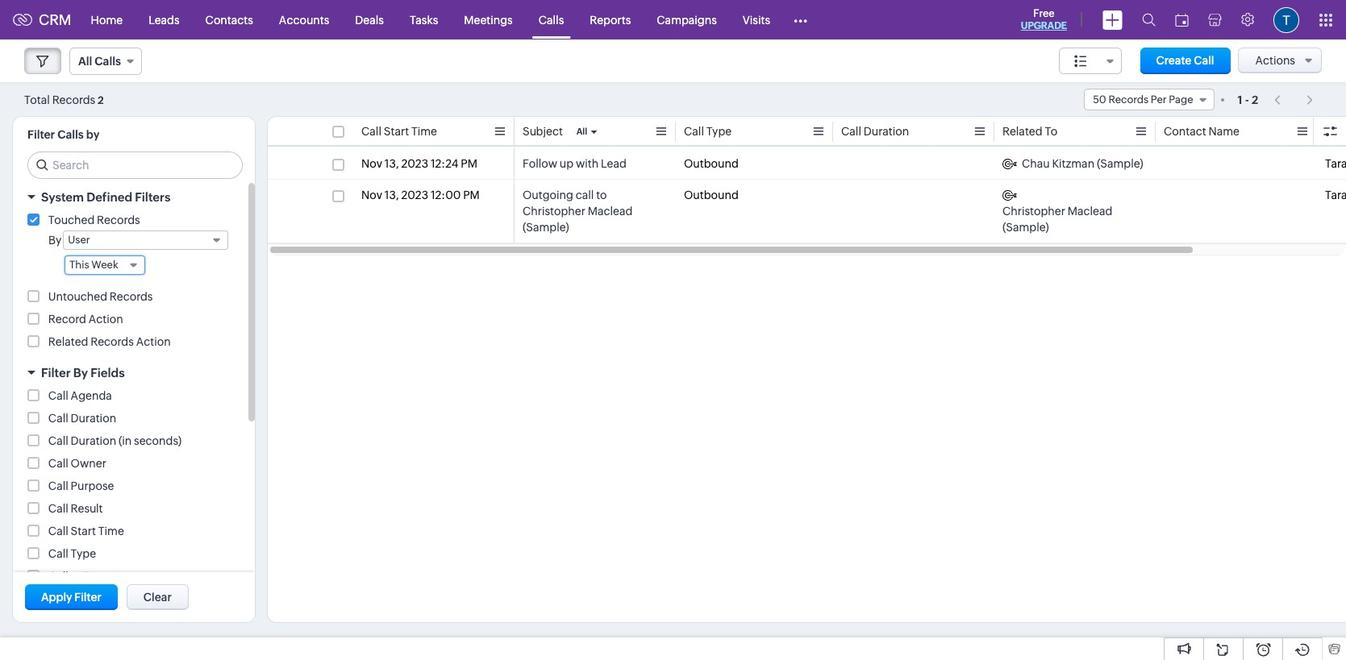 Task type: vqa. For each thing, say whether or not it's contained in the screenshot.
(Sample) inside "link"
yes



Task type: describe. For each thing, give the bounding box(es) containing it.
system
[[41, 190, 84, 204]]

create menu image
[[1103, 10, 1123, 29]]

tasks
[[410, 13, 438, 26]]

13, for nov 13, 2023 12:24 pm
[[385, 157, 399, 170]]

to
[[596, 189, 607, 202]]

per
[[1151, 94, 1167, 106]]

total
[[24, 93, 50, 106]]

1
[[1238, 93, 1243, 106]]

deals
[[355, 13, 384, 26]]

touched records
[[48, 214, 140, 227]]

caller id
[[48, 571, 92, 583]]

result
[[71, 503, 103, 516]]

filter by fields
[[41, 366, 125, 380]]

reports
[[590, 13, 631, 26]]

reports link
[[577, 0, 644, 39]]

all for all
[[577, 127, 588, 136]]

12:24
[[431, 157, 459, 170]]

(in
[[119, 435, 132, 448]]

christopher maclead (sample)
[[1003, 205, 1113, 234]]

total records 2
[[24, 93, 104, 106]]

13, for nov 13, 2023 12:00 pm
[[385, 189, 399, 202]]

owner
[[71, 458, 106, 470]]

calendar image
[[1176, 13, 1189, 26]]

2 for 1 - 2
[[1252, 93, 1259, 106]]

call owner
[[48, 458, 106, 470]]

fields
[[91, 366, 125, 380]]

actions
[[1256, 54, 1296, 67]]

all calls
[[78, 55, 121, 68]]

2 vertical spatial duration
[[71, 435, 116, 448]]

related to
[[1003, 125, 1058, 138]]

free upgrade
[[1021, 7, 1068, 31]]

outgoing call to christopher maclead (sample)
[[523, 189, 633, 234]]

maclead inside christopher maclead (sample)
[[1068, 205, 1113, 218]]

tasks link
[[397, 0, 451, 39]]

lead
[[601, 157, 627, 170]]

1 vertical spatial call type
[[48, 548, 96, 561]]

1 vertical spatial type
[[71, 548, 96, 561]]

kitzman
[[1053, 157, 1095, 170]]

id
[[81, 571, 92, 583]]

clear
[[143, 592, 172, 604]]

meetings link
[[451, 0, 526, 39]]

apply filter
[[41, 592, 102, 604]]

follow
[[523, 157, 558, 170]]

accounts link
[[266, 0, 342, 39]]

call 
[[1326, 125, 1347, 138]]

deals link
[[342, 0, 397, 39]]

create
[[1157, 54, 1192, 67]]

0 horizontal spatial time
[[98, 525, 124, 538]]

related for related records action
[[48, 336, 88, 349]]

50
[[1094, 94, 1107, 106]]

size image
[[1075, 54, 1088, 69]]

filters
[[135, 190, 171, 204]]

defined
[[87, 190, 132, 204]]

nov for nov 13, 2023 12:00 pm
[[362, 189, 382, 202]]

visits link
[[730, 0, 784, 39]]

0 horizontal spatial by
[[48, 234, 62, 247]]

outbound for follow up with lead
[[684, 157, 739, 170]]

pm for nov 13, 2023 12:24 pm
[[461, 157, 478, 170]]

records for related
[[91, 336, 134, 349]]

call agenda
[[48, 390, 112, 403]]

system defined filters button
[[13, 183, 255, 211]]

filter for filter by fields
[[41, 366, 71, 380]]

1 horizontal spatial start
[[384, 125, 409, 138]]

(sample) for chau kitzman (sample)
[[1097, 157, 1144, 170]]

calls for all calls
[[95, 55, 121, 68]]

call
[[576, 189, 594, 202]]

by
[[86, 128, 100, 141]]

caller
[[48, 571, 79, 583]]

visits
[[743, 13, 771, 26]]

profile image
[[1274, 7, 1300, 33]]

follow up with lead link
[[523, 156, 627, 172]]

untouched records
[[48, 291, 153, 303]]

calls inside calls link
[[539, 13, 564, 26]]

apply
[[41, 592, 72, 604]]

(sample) inside 'outgoing call to christopher maclead (sample)'
[[523, 221, 570, 234]]

profile element
[[1265, 0, 1310, 39]]

user
[[68, 234, 90, 246]]

subject
[[523, 125, 563, 138]]

leads link
[[136, 0, 193, 39]]

this week
[[69, 259, 118, 271]]

crm link
[[13, 11, 71, 28]]

search image
[[1143, 13, 1156, 27]]

chau kitzman (sample) link
[[1003, 156, 1144, 172]]

this
[[69, 259, 89, 271]]

christopher inside christopher maclead (sample)
[[1003, 205, 1066, 218]]

seconds)
[[134, 435, 182, 448]]

1 horizontal spatial time
[[411, 125, 437, 138]]

1 vertical spatial call start time
[[48, 525, 124, 538]]

contact name
[[1164, 125, 1240, 138]]

outgoing
[[523, 189, 574, 202]]

50 records per page
[[1094, 94, 1194, 106]]

home
[[91, 13, 123, 26]]

chau
[[1022, 157, 1050, 170]]



Task type: locate. For each thing, give the bounding box(es) containing it.
call inside button
[[1194, 54, 1215, 67]]

0 vertical spatial call start time
[[362, 125, 437, 138]]

2 christopher from the left
[[1003, 205, 1066, 218]]

action
[[88, 313, 123, 326], [136, 336, 171, 349]]

record
[[48, 313, 86, 326]]

2 maclead from the left
[[1068, 205, 1113, 218]]

0 vertical spatial call type
[[684, 125, 732, 138]]

name
[[1209, 125, 1240, 138]]

nov
[[362, 157, 382, 170], [362, 189, 382, 202]]

0 horizontal spatial calls
[[57, 128, 84, 141]]

2 vertical spatial filter
[[74, 592, 102, 604]]

system defined filters
[[41, 190, 171, 204]]

outgoing call to christopher maclead (sample) link
[[523, 187, 668, 236]]

0 vertical spatial start
[[384, 125, 409, 138]]

purpose
[[71, 480, 114, 493]]

contacts link
[[193, 0, 266, 39]]

filter calls by
[[27, 128, 100, 141]]

christopher inside 'outgoing call to christopher maclead (sample)'
[[523, 205, 586, 218]]

1 horizontal spatial all
[[577, 127, 588, 136]]

0 vertical spatial time
[[411, 125, 437, 138]]

2 2023 from the top
[[401, 189, 429, 202]]

2 horizontal spatial (sample)
[[1097, 157, 1144, 170]]

create call
[[1157, 54, 1215, 67]]

related for related to
[[1003, 125, 1043, 138]]

free
[[1034, 7, 1055, 19]]

0 vertical spatial related
[[1003, 125, 1043, 138]]

1 13, from the top
[[385, 157, 399, 170]]

tara
[[1326, 157, 1347, 170], [1326, 189, 1347, 202]]

accounts
[[279, 13, 330, 26]]

create menu element
[[1093, 0, 1133, 39]]

up
[[560, 157, 574, 170]]

records up fields
[[91, 336, 134, 349]]

0 vertical spatial filter
[[27, 128, 55, 141]]

follow up with lead
[[523, 157, 627, 170]]

2 outbound from the top
[[684, 189, 739, 202]]

0 vertical spatial tara
[[1326, 157, 1347, 170]]

start down result
[[71, 525, 96, 538]]

call start time
[[362, 125, 437, 138], [48, 525, 124, 538]]

calls left reports
[[539, 13, 564, 26]]

0 vertical spatial all
[[78, 55, 92, 68]]

2 tara from the top
[[1326, 189, 1347, 202]]

1 vertical spatial outbound
[[684, 189, 739, 202]]

filter by fields button
[[13, 359, 255, 387]]

all inside field
[[78, 55, 92, 68]]

1 vertical spatial related
[[48, 336, 88, 349]]

pm right '12:24'
[[461, 157, 478, 170]]

by inside dropdown button
[[73, 366, 88, 380]]

1 2023 from the top
[[401, 157, 429, 170]]

All Calls field
[[69, 48, 142, 75]]

1 nov from the top
[[362, 157, 382, 170]]

-
[[1246, 93, 1250, 106]]

1 vertical spatial tara
[[1326, 189, 1347, 202]]

calls
[[539, 13, 564, 26], [95, 55, 121, 68], [57, 128, 84, 141]]

records
[[52, 93, 95, 106], [1109, 94, 1149, 106], [97, 214, 140, 227], [110, 291, 153, 303], [91, 336, 134, 349]]

related left to
[[1003, 125, 1043, 138]]

christopher maclead (sample) link
[[1003, 187, 1148, 236]]

1 horizontal spatial call duration
[[842, 125, 910, 138]]

touched
[[48, 214, 95, 227]]

1 horizontal spatial (sample)
[[1003, 221, 1050, 234]]

time
[[411, 125, 437, 138], [98, 525, 124, 538]]

records for touched
[[97, 214, 140, 227]]

filter up call agenda at the left bottom
[[41, 366, 71, 380]]

0 vertical spatial pm
[[461, 157, 478, 170]]

2 inside total records 2
[[98, 94, 104, 106]]

row group containing nov 13, 2023 12:24 pm
[[268, 148, 1347, 244]]

outbound
[[684, 157, 739, 170], [684, 189, 739, 202]]

1 tara from the top
[[1326, 157, 1347, 170]]

2023 left 12:00
[[401, 189, 429, 202]]

call type
[[684, 125, 732, 138], [48, 548, 96, 561]]

0 vertical spatial duration
[[864, 125, 910, 138]]

(sample) down outgoing
[[523, 221, 570, 234]]

records right 50
[[1109, 94, 1149, 106]]

call result
[[48, 503, 103, 516]]

related records action
[[48, 336, 171, 349]]

12:00
[[431, 189, 461, 202]]

apply filter button
[[25, 585, 118, 611]]

call
[[1194, 54, 1215, 67], [362, 125, 382, 138], [684, 125, 704, 138], [842, 125, 862, 138], [1326, 125, 1346, 138], [48, 390, 68, 403], [48, 412, 68, 425], [48, 435, 68, 448], [48, 458, 68, 470], [48, 480, 68, 493], [48, 503, 68, 516], [48, 525, 68, 538], [48, 548, 68, 561]]

filter inside dropdown button
[[41, 366, 71, 380]]

0 vertical spatial calls
[[539, 13, 564, 26]]

maclead inside 'outgoing call to christopher maclead (sample)'
[[588, 205, 633, 218]]

all up total records 2
[[78, 55, 92, 68]]

0 vertical spatial outbound
[[684, 157, 739, 170]]

1 vertical spatial calls
[[95, 55, 121, 68]]

records down this week field
[[110, 291, 153, 303]]

outbound for outgoing call to christopher maclead (sample)
[[684, 189, 739, 202]]

0 horizontal spatial call duration
[[48, 412, 116, 425]]

(sample) for christopher maclead (sample)
[[1003, 221, 1050, 234]]

1 horizontal spatial action
[[136, 336, 171, 349]]

1 vertical spatial filter
[[41, 366, 71, 380]]

christopher
[[523, 205, 586, 218], [1003, 205, 1066, 218]]

(sample) down chau
[[1003, 221, 1050, 234]]

1 vertical spatial call duration
[[48, 412, 116, 425]]

1 vertical spatial by
[[73, 366, 88, 380]]

0 vertical spatial action
[[88, 313, 123, 326]]

navigation
[[1267, 88, 1323, 111]]

call start time up nov 13, 2023 12:24 pm
[[362, 125, 437, 138]]

with
[[576, 157, 599, 170]]

(sample) inside christopher maclead (sample)
[[1003, 221, 1050, 234]]

filter inside button
[[74, 592, 102, 604]]

0 horizontal spatial call type
[[48, 548, 96, 561]]

week
[[91, 259, 118, 271]]

pm right 12:00
[[463, 189, 480, 202]]

call purpose
[[48, 480, 114, 493]]

maclead
[[588, 205, 633, 218], [1068, 205, 1113, 218]]

0 horizontal spatial maclead
[[588, 205, 633, 218]]

start up nov 13, 2023 12:24 pm
[[384, 125, 409, 138]]

records for total
[[52, 93, 95, 106]]

by up call agenda at the left bottom
[[73, 366, 88, 380]]

0 vertical spatial call duration
[[842, 125, 910, 138]]

campaigns link
[[644, 0, 730, 39]]

1 horizontal spatial call type
[[684, 125, 732, 138]]

2023 left '12:24'
[[401, 157, 429, 170]]

1 vertical spatial action
[[136, 336, 171, 349]]

crm
[[39, 11, 71, 28]]

pm
[[461, 157, 478, 170], [463, 189, 480, 202]]

records for 50
[[1109, 94, 1149, 106]]

1 horizontal spatial related
[[1003, 125, 1043, 138]]

type
[[707, 125, 732, 138], [71, 548, 96, 561]]

0 vertical spatial nov
[[362, 157, 382, 170]]

to
[[1045, 125, 1058, 138]]

filter for filter calls by
[[27, 128, 55, 141]]

2023
[[401, 157, 429, 170], [401, 189, 429, 202]]

calls left by
[[57, 128, 84, 141]]

chau kitzman (sample)
[[1022, 157, 1144, 170]]

(sample)
[[1097, 157, 1144, 170], [523, 221, 570, 234], [1003, 221, 1050, 234]]

nov for nov 13, 2023 12:24 pm
[[362, 157, 382, 170]]

1 vertical spatial duration
[[71, 412, 116, 425]]

1 horizontal spatial maclead
[[1068, 205, 1113, 218]]

related down record
[[48, 336, 88, 349]]

2 right the - at the top of page
[[1252, 93, 1259, 106]]

0 horizontal spatial (sample)
[[523, 221, 570, 234]]

time up nov 13, 2023 12:24 pm
[[411, 125, 437, 138]]

1 christopher from the left
[[523, 205, 586, 218]]

untouched
[[48, 291, 107, 303]]

maclead down the 'chau kitzman (sample)'
[[1068, 205, 1113, 218]]

1 vertical spatial time
[[98, 525, 124, 538]]

maclead down to
[[588, 205, 633, 218]]

call start time down result
[[48, 525, 124, 538]]

calls for filter calls by
[[57, 128, 84, 141]]

1 vertical spatial nov
[[362, 189, 382, 202]]

2 nov from the top
[[362, 189, 382, 202]]

1 horizontal spatial calls
[[95, 55, 121, 68]]

records down defined
[[97, 214, 140, 227]]

all
[[78, 55, 92, 68], [577, 127, 588, 136]]

action up filter by fields dropdown button
[[136, 336, 171, 349]]

calls down home on the top of page
[[95, 55, 121, 68]]

2 vertical spatial calls
[[57, 128, 84, 141]]

0 horizontal spatial related
[[48, 336, 88, 349]]

0 horizontal spatial all
[[78, 55, 92, 68]]

create call button
[[1141, 48, 1231, 74]]

0 vertical spatial type
[[707, 125, 732, 138]]

2
[[1252, 93, 1259, 106], [98, 94, 104, 106]]

2023 for 12:24
[[401, 157, 429, 170]]

(sample) inside "chau kitzman (sample)" link
[[1097, 157, 1144, 170]]

Other Modules field
[[784, 7, 818, 33]]

13, down nov 13, 2023 12:24 pm
[[385, 189, 399, 202]]

christopher down outgoing
[[523, 205, 586, 218]]

search element
[[1133, 0, 1166, 40]]

1 vertical spatial 2023
[[401, 189, 429, 202]]

home link
[[78, 0, 136, 39]]

0 horizontal spatial 2
[[98, 94, 104, 106]]

upgrade
[[1021, 20, 1068, 31]]

0 horizontal spatial christopher
[[523, 205, 586, 218]]

nov up the nov 13, 2023 12:00 pm
[[362, 157, 382, 170]]

User field
[[63, 231, 228, 250]]

2 horizontal spatial calls
[[539, 13, 564, 26]]

0 horizontal spatial type
[[71, 548, 96, 561]]

1 outbound from the top
[[684, 157, 739, 170]]

0 vertical spatial 2023
[[401, 157, 429, 170]]

contact
[[1164, 125, 1207, 138]]

christopher down chau
[[1003, 205, 1066, 218]]

tara for chau kitzman (sample)
[[1326, 157, 1347, 170]]

1 horizontal spatial call start time
[[362, 125, 437, 138]]

row group
[[268, 148, 1347, 244]]

1 maclead from the left
[[588, 205, 633, 218]]

record action
[[48, 313, 123, 326]]

1 vertical spatial 13,
[[385, 189, 399, 202]]

by left user
[[48, 234, 62, 247]]

action up related records action
[[88, 313, 123, 326]]

nov down nov 13, 2023 12:24 pm
[[362, 189, 382, 202]]

This Week field
[[65, 256, 145, 275]]

0 vertical spatial 13,
[[385, 157, 399, 170]]

filter down the id on the left of page
[[74, 592, 102, 604]]

tara for christopher maclead (sample)
[[1326, 189, 1347, 202]]

records for untouched
[[110, 291, 153, 303]]

records inside field
[[1109, 94, 1149, 106]]

duration
[[864, 125, 910, 138], [71, 412, 116, 425], [71, 435, 116, 448]]

2 up by
[[98, 94, 104, 106]]

call duration (in seconds)
[[48, 435, 182, 448]]

2023 for 12:00
[[401, 189, 429, 202]]

by
[[48, 234, 62, 247], [73, 366, 88, 380]]

0 horizontal spatial action
[[88, 313, 123, 326]]

all for all calls
[[78, 55, 92, 68]]

1 horizontal spatial type
[[707, 125, 732, 138]]

50 Records Per Page field
[[1085, 89, 1215, 111]]

all up the "with"
[[577, 127, 588, 136]]

None field
[[1059, 48, 1122, 74]]

start
[[384, 125, 409, 138], [71, 525, 96, 538]]

nov 13, 2023 12:00 pm
[[362, 189, 480, 202]]

Search text field
[[28, 153, 242, 178]]

records up filter calls by
[[52, 93, 95, 106]]

nov 13, 2023 12:24 pm
[[362, 157, 478, 170]]

1 horizontal spatial christopher
[[1003, 205, 1066, 218]]

2 for total records 2
[[98, 94, 104, 106]]

1 - 2
[[1238, 93, 1259, 106]]

1 vertical spatial start
[[71, 525, 96, 538]]

0 vertical spatial by
[[48, 234, 62, 247]]

(sample) right kitzman
[[1097, 157, 1144, 170]]

0 horizontal spatial start
[[71, 525, 96, 538]]

calls link
[[526, 0, 577, 39]]

13, up the nov 13, 2023 12:00 pm
[[385, 157, 399, 170]]

time down result
[[98, 525, 124, 538]]

leads
[[149, 13, 180, 26]]

1 vertical spatial pm
[[463, 189, 480, 202]]

page
[[1169, 94, 1194, 106]]

meetings
[[464, 13, 513, 26]]

1 vertical spatial all
[[577, 127, 588, 136]]

calls inside all calls field
[[95, 55, 121, 68]]

agenda
[[71, 390, 112, 403]]

0 horizontal spatial call start time
[[48, 525, 124, 538]]

pm for nov 13, 2023 12:00 pm
[[463, 189, 480, 202]]

1 horizontal spatial by
[[73, 366, 88, 380]]

2 13, from the top
[[385, 189, 399, 202]]

1 horizontal spatial 2
[[1252, 93, 1259, 106]]

filter down total
[[27, 128, 55, 141]]



